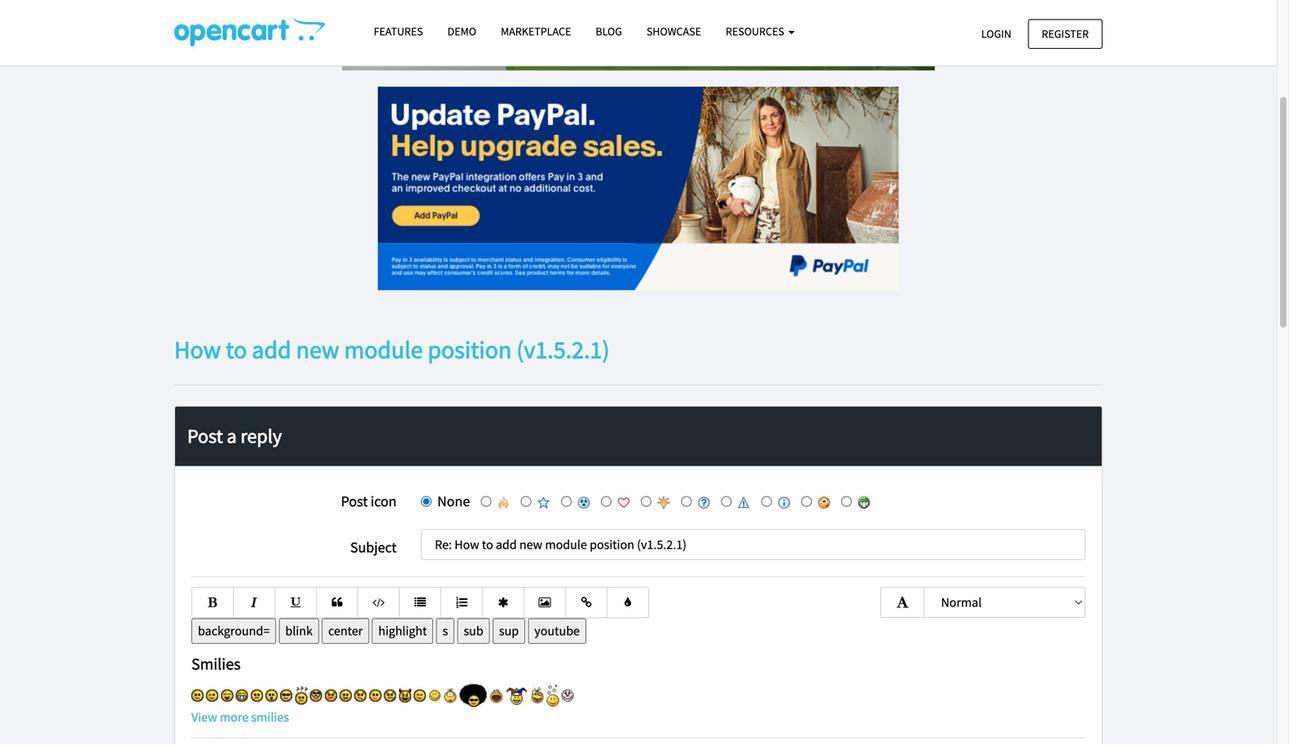 Task type: describe. For each thing, give the bounding box(es) containing it.
:o image
[[266, 690, 278, 702]]

blog
[[596, 24, 622, 39]]

smilies
[[191, 654, 241, 675]]

login link
[[968, 19, 1026, 49]]

demo link
[[435, 17, 489, 46]]

:clown: image
[[562, 690, 574, 702]]

highlight button
[[372, 619, 434, 645]]

:d image
[[221, 690, 233, 702]]

^ ^ image
[[414, 690, 426, 702]]

post for post icon
[[341, 492, 368, 511]]

sub
[[464, 623, 484, 640]]

blink
[[285, 623, 313, 640]]

how to add new module position (v1.5.2.1)
[[174, 335, 610, 365]]

smilies
[[251, 709, 289, 726]]

add
[[252, 335, 291, 365]]

:joker: image
[[506, 687, 528, 705]]

:drunk: image
[[547, 685, 559, 707]]

list: [list][*]text[/list] image
[[413, 597, 428, 609]]

a
[[227, 424, 237, 449]]

post icon
[[341, 492, 397, 511]]

: [ image
[[325, 690, 337, 702]]

??? image
[[295, 687, 307, 705]]

more
[[220, 709, 249, 726]]

showcase link
[[635, 17, 714, 46]]

blog link
[[584, 17, 635, 46]]

resources
[[726, 24, 787, 39]]

font image
[[895, 596, 911, 610]]

bold text: [b]text[/b] image
[[205, 597, 220, 609]]

register link
[[1028, 19, 1103, 49]]

Subject text field
[[421, 530, 1086, 561]]

:laugh: image
[[490, 688, 503, 704]]

resources link
[[714, 17, 807, 46]]

features
[[374, 24, 423, 39]]

code display: [code]code[/code] image
[[371, 597, 386, 609]]

list item: [*]text image
[[496, 597, 511, 609]]

underline text: [u]text[/u] image
[[288, 597, 303, 609]]

s
[[443, 623, 448, 640]]

a2 hosting image
[[342, 0, 935, 71]]

icon
[[371, 492, 397, 511]]

ordered list: e.g. [list=1][*]first point[/list] or [list=a][*]point a[/list] image
[[455, 597, 469, 609]]

register
[[1042, 26, 1089, 41]]

o0 image
[[460, 685, 487, 707]]

none
[[437, 492, 470, 511]]

font colour: [color=red]text[/color] or [color=#ff0000]text[/color] image
[[621, 597, 635, 609]]

reply
[[241, 424, 282, 449]]

background=
[[198, 623, 270, 640]]

(v1.5.2.1)
[[517, 335, 610, 365]]

:crazy: image
[[531, 687, 544, 705]]

post a reply
[[187, 424, 282, 449]]

:choke: image
[[444, 688, 457, 704]]

sup
[[499, 623, 519, 640]]

italic text: [i]text[/i] image
[[247, 597, 262, 609]]

module
[[344, 335, 423, 365]]

marketplace
[[501, 24, 571, 39]]



Task type: locate. For each thing, give the bounding box(es) containing it.
position
[[428, 335, 512, 365]]

insert image: [img]http://image_url[/img] image
[[538, 597, 552, 609]]

None radio
[[421, 496, 432, 507]]

:) image
[[191, 690, 204, 702]]

:'( image
[[384, 690, 396, 702]]

post left a at the left bottom of page
[[187, 424, 223, 449]]

sub button
[[457, 619, 490, 645]]

: \ image
[[355, 690, 367, 702]]

0 horizontal spatial post
[[187, 424, 223, 449]]

sup button
[[493, 619, 526, 645]]

None radio
[[481, 496, 492, 507], [641, 496, 652, 507], [481, 496, 492, 507], [641, 496, 652, 507]]

paypal payment gateway image
[[378, 87, 899, 291]]

marketplace link
[[489, 17, 584, 46]]

to
[[226, 335, 247, 365]]

: * image
[[369, 690, 382, 702]]

login
[[982, 26, 1012, 41]]

youtube
[[535, 623, 580, 640]]

background= button
[[191, 619, 276, 645]]

;d image
[[236, 690, 248, 702]]

None radio
[[521, 496, 532, 507], [561, 496, 572, 507], [601, 496, 612, 507], [681, 496, 692, 507], [721, 496, 732, 507], [762, 496, 772, 507], [802, 496, 812, 507], [842, 496, 852, 507], [521, 496, 532, 507], [561, 496, 572, 507], [601, 496, 612, 507], [681, 496, 692, 507], [721, 496, 732, 507], [762, 496, 772, 507], [802, 496, 812, 507], [842, 496, 852, 507]]

highlight
[[379, 623, 427, 640]]

quote text: [quote]text[/quote] image
[[330, 597, 345, 609]]

demo
[[448, 24, 477, 39]]

how
[[174, 335, 221, 365]]

8) image
[[280, 690, 293, 702]]

;) image
[[206, 690, 218, 702]]

youtube button
[[528, 619, 587, 645]]

1 horizontal spatial post
[[341, 492, 368, 511]]

new
[[296, 335, 339, 365]]

view
[[191, 709, 217, 726]]

center button
[[322, 619, 369, 645]]

:p image
[[429, 690, 441, 702]]

blink button
[[279, 619, 319, 645]]

how to add new module position (v1.5.2.1) link
[[174, 335, 610, 365]]

view more smilies link
[[191, 709, 289, 726]]

post
[[187, 424, 223, 449], [341, 492, 368, 511]]

insert url: [url]http://url[/url] or [url=http://url]url text[/url] image
[[579, 597, 594, 609]]

view more smilies
[[191, 709, 289, 726]]

0 vertical spatial post
[[187, 424, 223, 449]]

: x image
[[340, 690, 352, 702]]

post for post a reply
[[187, 424, 223, 449]]

::) image
[[310, 690, 322, 702]]

subject
[[350, 539, 397, 557]]

showcase
[[647, 24, 702, 39]]

post left icon
[[341, 492, 368, 511]]

s button
[[436, 619, 455, 645]]

:( image
[[251, 690, 263, 702]]

>:d image
[[399, 689, 411, 703]]

center
[[328, 623, 363, 640]]

1 vertical spatial post
[[341, 492, 368, 511]]

features link
[[362, 17, 435, 46]]



Task type: vqa. For each thing, say whether or not it's contained in the screenshot.
:P image
yes



